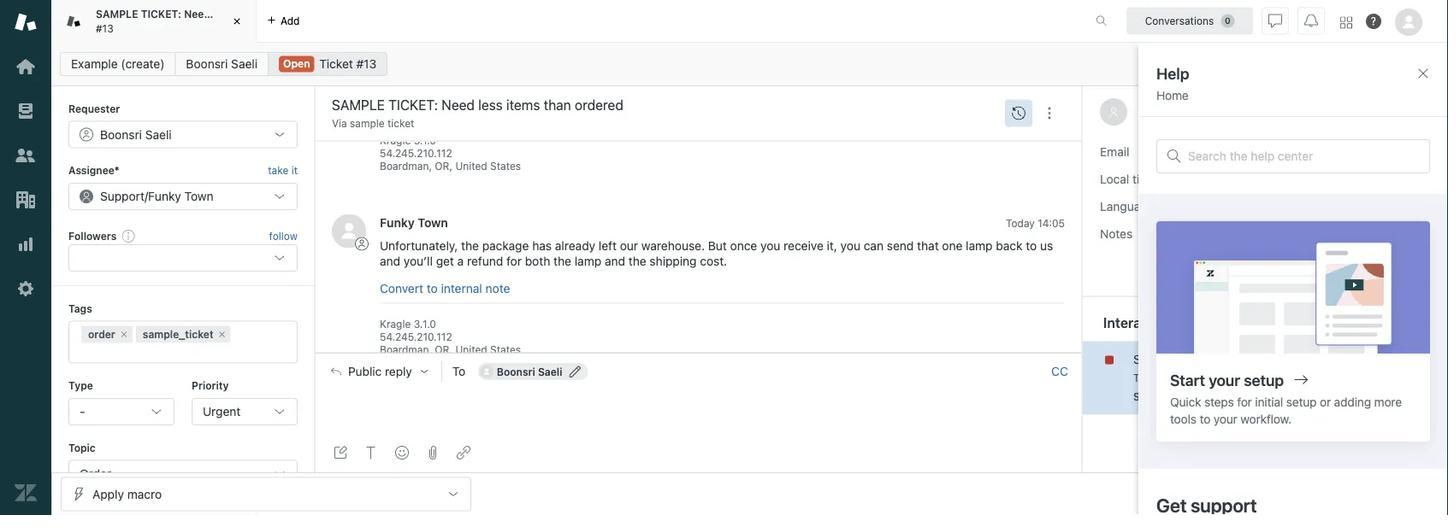 Task type: describe. For each thing, give the bounding box(es) containing it.
1 vertical spatial lamp
[[575, 255, 602, 269]]

zendesk support image
[[15, 11, 37, 33]]

convert
[[380, 282, 424, 296]]

Add user notes text field
[[1181, 226, 1387, 284]]

wed,
[[1181, 172, 1209, 186]]

1 vertical spatial close image
[[1378, 105, 1392, 119]]

today inside sample ticket: need less items than ordered today 14:03 status open
[[1134, 373, 1163, 385]]

public reply button
[[316, 354, 441, 390]]

public
[[348, 365, 382, 379]]

tab containing sample ticket: need less items than ordered
[[51, 0, 332, 43]]

customers image
[[15, 145, 37, 167]]

info on adding followers image
[[122, 229, 135, 243]]

wed, 16:22 mdt
[[1181, 172, 1272, 186]]

ticket actions image
[[1043, 107, 1057, 120]]

status
[[1134, 391, 1166, 403]]

1 horizontal spatial the
[[554, 255, 572, 269]]

apply
[[92, 488, 124, 502]]

ticket #13
[[319, 57, 377, 71]]

to
[[452, 365, 466, 379]]

warehouse.
[[642, 240, 705, 254]]

note
[[486, 282, 510, 296]]

macro
[[127, 488, 162, 502]]

Subject field
[[329, 95, 1000, 116]]

add
[[281, 15, 300, 27]]

14:05
[[1038, 218, 1065, 230]]

add link (cmd k) image
[[457, 447, 471, 460]]

topic
[[68, 442, 96, 454]]

already
[[555, 240, 596, 254]]

boonsri saeli link
[[175, 52, 269, 76]]

ticket: for sample ticket: need less items than ordered #13
[[141, 8, 181, 20]]

follow
[[269, 230, 298, 242]]

internal
[[441, 282, 482, 296]]

that
[[917, 240, 939, 254]]

local
[[1100, 172, 1130, 186]]

cc
[[1052, 365, 1069, 379]]

less for sample ticket: need less items than ordered today 14:03 status open
[[1264, 353, 1286, 367]]

email
[[1100, 145, 1130, 159]]

than for sample ticket: need less items than ordered today 14:03 status open
[[1322, 353, 1347, 367]]

zendesk products image
[[1341, 17, 1353, 29]]

views image
[[15, 100, 37, 122]]

add attachment image
[[426, 447, 440, 460]]

2 states from the top
[[490, 345, 521, 357]]

it
[[291, 165, 298, 177]]

2 united from the top
[[456, 345, 487, 357]]

us
[[1040, 240, 1053, 254]]

2 and from the left
[[605, 255, 625, 269]]

take
[[268, 165, 289, 177]]

assignee* element
[[68, 183, 298, 210]]

follow button
[[269, 228, 298, 244]]

16:22
[[1212, 172, 1243, 186]]

insert emojis image
[[395, 447, 409, 460]]

send
[[887, 240, 914, 254]]

Today 14:03 text field
[[1134, 373, 1193, 385]]

items for sample ticket: need less items than ordered #13
[[236, 8, 264, 20]]

back
[[996, 240, 1023, 254]]

states)
[[1268, 199, 1308, 214]]

shipping
[[650, 255, 697, 269]]

sample ticket: need less items than ordered today 14:03 status open
[[1134, 353, 1393, 403]]

our
[[620, 240, 638, 254]]

support
[[100, 189, 145, 203]]

2 boardman, from the top
[[380, 345, 432, 357]]

1 kragle from the top
[[380, 135, 411, 147]]

events image
[[1012, 107, 1026, 120]]

saeli inside "link"
[[231, 57, 258, 71]]

mdt
[[1246, 172, 1272, 186]]

1 states from the top
[[490, 161, 521, 173]]

town inside assignee* element
[[185, 189, 214, 203]]

public reply
[[348, 365, 412, 379]]

funky town link
[[380, 216, 448, 230]]

apply macro
[[92, 488, 162, 502]]

zendesk image
[[15, 483, 37, 505]]

requester
[[68, 103, 120, 115]]

2 54.245.210.112 from the top
[[380, 332, 452, 344]]

reporting image
[[15, 234, 37, 256]]

funky town
[[380, 216, 448, 230]]

ordered for sample ticket: need less items than ordered #13
[[292, 8, 332, 20]]

1 boardman, from the top
[[380, 161, 432, 173]]

sample
[[350, 118, 385, 130]]

cc button
[[1052, 364, 1069, 380]]

1 and from the left
[[380, 255, 400, 269]]

boonsri inside "link"
[[186, 57, 228, 71]]

ticket: for sample ticket: need less items than ordered today 14:03 status open
[[1184, 353, 1228, 367]]

funky inside conversationlabel log
[[380, 216, 415, 230]]

order
[[88, 329, 115, 341]]

you'll
[[404, 255, 433, 269]]

assignee*
[[68, 165, 119, 177]]

saeli inside requester element
[[145, 127, 172, 142]]

followers element
[[68, 245, 298, 272]]

urgent
[[203, 405, 241, 419]]

than for sample ticket: need less items than ordered #13
[[267, 8, 289, 20]]

english
[[1181, 199, 1221, 214]]

(create)
[[121, 57, 165, 71]]

but
[[708, 240, 727, 254]]

organizations image
[[15, 189, 37, 211]]

today inside conversationlabel log
[[1006, 218, 1035, 230]]

2 horizontal spatial the
[[629, 255, 647, 269]]

support / funky town
[[100, 189, 214, 203]]

to inside button
[[427, 282, 438, 296]]

boonsri inside requester element
[[100, 127, 142, 142]]

english (united states)
[[1181, 199, 1308, 214]]

notifications image
[[1305, 14, 1319, 28]]

cost.
[[700, 255, 727, 269]]

open inside secondary element
[[283, 58, 310, 70]]

take it button
[[268, 162, 298, 180]]

boonsri.saeli@example.com image
[[480, 365, 493, 379]]

example (create) button
[[60, 52, 176, 76]]

convert to internal note
[[380, 282, 510, 296]]

remove image for sample_ticket
[[217, 330, 227, 340]]

reply
[[385, 365, 412, 379]]

notes
[[1100, 227, 1133, 241]]

ticket
[[319, 57, 353, 71]]

get
[[436, 255, 454, 269]]

interactions
[[1104, 315, 1181, 331]]

take it
[[268, 165, 298, 177]]

one
[[942, 240, 963, 254]]

urgent button
[[192, 399, 298, 426]]

1 kragle 3.1.0 54.245.210.112 boardman, or, united states from the top
[[380, 135, 521, 173]]

example
[[71, 57, 118, 71]]

unfortunately,
[[380, 240, 458, 254]]

refund
[[467, 255, 503, 269]]



Task type: vqa. For each thing, say whether or not it's contained in the screenshot.
Funky Town
yes



Task type: locate. For each thing, give the bounding box(es) containing it.
1 vertical spatial ticket:
[[1184, 353, 1228, 367]]

1 vertical spatial ordered
[[1350, 353, 1393, 367]]

ticket: inside sample ticket: need less items than ordered today 14:03 status open
[[1184, 353, 1228, 367]]

1 horizontal spatial items
[[1289, 353, 1319, 367]]

admin image
[[15, 278, 37, 300]]

sample ticket: need less items than ordered #13
[[96, 8, 332, 34]]

0 vertical spatial ticket:
[[141, 8, 181, 20]]

saeli up the boonsri.saeli@example.com
[[1191, 104, 1222, 120]]

draft mode image
[[334, 447, 347, 460]]

states up package
[[490, 161, 521, 173]]

0 vertical spatial need
[[184, 8, 211, 20]]

kragle
[[380, 135, 411, 147], [380, 319, 411, 331]]

need inside sample ticket: need less items than ordered today 14:03 status open
[[1231, 353, 1261, 367]]

boonsri right boonsri.saeli@example.com image on the left bottom
[[497, 366, 535, 378]]

both
[[525, 255, 550, 269]]

boardman,
[[380, 161, 432, 173], [380, 345, 432, 357]]

the down our
[[629, 255, 647, 269]]

convert to internal note button
[[380, 281, 510, 297]]

kragle 3.1.0 54.245.210.112 boardman, or, united states up to
[[380, 319, 521, 357]]

0 vertical spatial 54.245.210.112
[[380, 148, 452, 160]]

3.1.0
[[414, 135, 436, 147], [414, 319, 436, 331]]

1 horizontal spatial and
[[605, 255, 625, 269]]

1 horizontal spatial lamp
[[966, 240, 993, 254]]

2 or, from the top
[[435, 345, 453, 357]]

0 horizontal spatial close image
[[228, 13, 246, 30]]

boonsri saeli down sample ticket: need less items than ordered #13
[[186, 57, 258, 71]]

less inside sample ticket: need less items than ordered #13
[[213, 8, 233, 20]]

14:03
[[1166, 373, 1193, 385]]

1 vertical spatial than
[[1322, 353, 1347, 367]]

1 united from the top
[[456, 161, 487, 173]]

knowledge image
[[1421, 138, 1435, 151]]

0 horizontal spatial today
[[1006, 218, 1035, 230]]

or,
[[435, 161, 453, 173], [435, 345, 453, 357]]

saeli up support / funky town at top
[[145, 127, 172, 142]]

1 3.1.0 from the top
[[414, 135, 436, 147]]

Today 14:05 text field
[[1006, 218, 1065, 230]]

0 vertical spatial sample
[[96, 8, 138, 20]]

need for sample ticket: need less items than ordered #13
[[184, 8, 211, 20]]

than inside sample ticket: need less items than ordered today 14:03 status open
[[1322, 353, 1347, 367]]

boardman, up reply
[[380, 345, 432, 357]]

1 vertical spatial 3.1.0
[[414, 319, 436, 331]]

sample inside sample ticket: need less items than ordered today 14:03 status open
[[1134, 353, 1181, 367]]

0 horizontal spatial less
[[213, 8, 233, 20]]

remove image right the order
[[119, 330, 129, 340]]

1 horizontal spatial need
[[1231, 353, 1261, 367]]

1 you from the left
[[761, 240, 781, 254]]

0 horizontal spatial #13
[[96, 22, 113, 34]]

the down 'already'
[[554, 255, 572, 269]]

0 vertical spatial less
[[213, 8, 233, 20]]

need
[[184, 8, 211, 20], [1231, 353, 1261, 367]]

the
[[461, 240, 479, 254], [554, 255, 572, 269], [629, 255, 647, 269]]

1 horizontal spatial #13
[[356, 57, 377, 71]]

has
[[532, 240, 552, 254]]

0 vertical spatial today
[[1006, 218, 1035, 230]]

0 vertical spatial town
[[185, 189, 214, 203]]

funky
[[148, 189, 181, 203], [380, 216, 415, 230]]

remove image
[[119, 330, 129, 340], [217, 330, 227, 340]]

sample
[[96, 8, 138, 20], [1134, 353, 1181, 367]]

1 vertical spatial or,
[[435, 345, 453, 357]]

kragle 3.1.0 54.245.210.112 boardman, or, united states
[[380, 135, 521, 173], [380, 319, 521, 357]]

#13 up example
[[96, 22, 113, 34]]

package
[[482, 240, 529, 254]]

0 horizontal spatial ticket:
[[141, 8, 181, 20]]

you
[[761, 240, 781, 254], [841, 240, 861, 254]]

less
[[213, 8, 233, 20], [1264, 353, 1286, 367]]

boonsri saeli up wed,
[[1138, 104, 1222, 120]]

avatar image
[[332, 215, 366, 249]]

1 horizontal spatial to
[[1026, 240, 1037, 254]]

view more details image
[[1351, 105, 1365, 119]]

boardman, down ticket
[[380, 161, 432, 173]]

3.1.0 down ticket
[[414, 135, 436, 147]]

ordered
[[292, 8, 332, 20], [1350, 353, 1393, 367]]

0 horizontal spatial ordered
[[292, 8, 332, 20]]

0 horizontal spatial the
[[461, 240, 479, 254]]

items
[[236, 8, 264, 20], [1289, 353, 1319, 367]]

boonsri down requester
[[100, 127, 142, 142]]

lamp down 'already'
[[575, 255, 602, 269]]

open left ticket
[[283, 58, 310, 70]]

2 kragle 3.1.0 54.245.210.112 boardman, or, united states from the top
[[380, 319, 521, 357]]

1 vertical spatial 54.245.210.112
[[380, 332, 452, 344]]

1 vertical spatial united
[[456, 345, 487, 357]]

and left you'll
[[380, 255, 400, 269]]

today 14:05
[[1006, 218, 1065, 230]]

the up a
[[461, 240, 479, 254]]

boonsri
[[186, 57, 228, 71], [1138, 104, 1187, 120], [100, 127, 142, 142], [497, 366, 535, 378]]

close image right view more details image at the right top of page
[[1378, 105, 1392, 119]]

2 kragle from the top
[[380, 319, 411, 331]]

tab
[[51, 0, 332, 43]]

saeli left the 'edit user' icon
[[538, 366, 563, 378]]

1 horizontal spatial funky
[[380, 216, 415, 230]]

open
[[283, 58, 310, 70], [1169, 391, 1195, 403]]

1 horizontal spatial you
[[841, 240, 861, 254]]

0 vertical spatial to
[[1026, 240, 1037, 254]]

kragle down ticket
[[380, 135, 411, 147]]

less inside sample ticket: need less items than ordered today 14:03 status open
[[1264, 353, 1286, 367]]

town right the /
[[185, 189, 214, 203]]

or, up to
[[435, 345, 453, 357]]

than inside sample ticket: need less items than ordered #13
[[267, 8, 289, 20]]

ticket: up 14:03
[[1184, 353, 1228, 367]]

time
[[1133, 172, 1157, 186]]

(united
[[1224, 199, 1265, 214]]

1 horizontal spatial town
[[418, 216, 448, 230]]

#13 inside sample ticket: need less items than ordered #13
[[96, 22, 113, 34]]

states
[[490, 161, 521, 173], [490, 345, 521, 357]]

0 vertical spatial open
[[283, 58, 310, 70]]

0 horizontal spatial town
[[185, 189, 214, 203]]

funky right support
[[148, 189, 181, 203]]

1 vertical spatial kragle 3.1.0 54.245.210.112 boardman, or, united states
[[380, 319, 521, 357]]

type
[[68, 380, 93, 392]]

saeli
[[231, 57, 258, 71], [1191, 104, 1222, 120], [145, 127, 172, 142], [538, 366, 563, 378]]

or, up funky town "link"
[[435, 161, 453, 173]]

local time
[[1100, 172, 1157, 186]]

funky up unfortunately,
[[380, 216, 415, 230]]

lamp right the one
[[966, 240, 993, 254]]

topic element
[[68, 461, 298, 488]]

today up status
[[1134, 373, 1163, 385]]

0 vertical spatial items
[[236, 8, 264, 20]]

1 vertical spatial items
[[1289, 353, 1319, 367]]

2 remove image from the left
[[217, 330, 227, 340]]

close image up boonsri saeli "link" at the top
[[228, 13, 246, 30]]

3.1.0 down convert to internal note button
[[414, 319, 436, 331]]

ordered inside sample ticket: need less items than ordered #13
[[292, 8, 332, 20]]

boonsri up time
[[1138, 104, 1187, 120]]

boonsri down sample ticket: need less items than ordered #13
[[186, 57, 228, 71]]

kragle 3.1.0 54.245.210.112 boardman, or, united states down ticket
[[380, 135, 521, 173]]

0 vertical spatial close image
[[228, 13, 246, 30]]

/
[[145, 189, 148, 203]]

example (create)
[[71, 57, 165, 71]]

to inside unfortunately, the package has already left our warehouse. but once you receive it, you can send that one lamp back to us and you'll get a refund for both the lamp and the shipping cost.
[[1026, 240, 1037, 254]]

1 54.245.210.112 from the top
[[380, 148, 452, 160]]

0 vertical spatial or,
[[435, 161, 453, 173]]

today up back
[[1006, 218, 1035, 230]]

0 horizontal spatial open
[[283, 58, 310, 70]]

remove image right sample_ticket
[[217, 330, 227, 340]]

#13 right ticket
[[356, 57, 377, 71]]

0 horizontal spatial and
[[380, 255, 400, 269]]

2 3.1.0 from the top
[[414, 319, 436, 331]]

1 vertical spatial need
[[1231, 353, 1261, 367]]

1 horizontal spatial ordered
[[1350, 353, 1393, 367]]

you right it, at the right top
[[841, 240, 861, 254]]

0 horizontal spatial you
[[761, 240, 781, 254]]

0 horizontal spatial remove image
[[119, 330, 129, 340]]

receive
[[784, 240, 824, 254]]

0 horizontal spatial items
[[236, 8, 264, 20]]

#13
[[96, 22, 113, 34], [356, 57, 377, 71]]

less for sample ticket: need less items than ordered #13
[[213, 8, 233, 20]]

sample up the example (create)
[[96, 8, 138, 20]]

add button
[[257, 0, 310, 42]]

ticket: up (create)
[[141, 8, 181, 20]]

open down 14:03
[[1169, 391, 1195, 403]]

1 horizontal spatial ticket:
[[1184, 353, 1228, 367]]

0 horizontal spatial lamp
[[575, 255, 602, 269]]

main element
[[0, 0, 51, 516]]

close image inside tabs tab list
[[228, 13, 246, 30]]

ordered inside sample ticket: need less items than ordered today 14:03 status open
[[1350, 353, 1393, 367]]

0 vertical spatial lamp
[[966, 240, 993, 254]]

1 horizontal spatial close image
[[1378, 105, 1392, 119]]

1 vertical spatial boardman,
[[380, 345, 432, 357]]

items for sample ticket: need less items than ordered today 14:03 status open
[[1289, 353, 1319, 367]]

boonsri saeli inside "link"
[[186, 57, 258, 71]]

than
[[267, 8, 289, 20], [1322, 353, 1347, 367]]

via
[[332, 118, 347, 130]]

0 horizontal spatial funky
[[148, 189, 181, 203]]

town inside conversationlabel log
[[418, 216, 448, 230]]

tabs tab list
[[51, 0, 1078, 43]]

secondary element
[[51, 47, 1449, 81]]

0 vertical spatial #13
[[96, 22, 113, 34]]

0 vertical spatial boardman,
[[380, 161, 432, 173]]

0 vertical spatial united
[[456, 161, 487, 173]]

1 horizontal spatial than
[[1322, 353, 1347, 367]]

0 horizontal spatial to
[[427, 282, 438, 296]]

1 horizontal spatial sample
[[1134, 353, 1181, 367]]

0 horizontal spatial need
[[184, 8, 211, 20]]

#13 inside secondary element
[[356, 57, 377, 71]]

sample inside sample ticket: need less items than ordered #13
[[96, 8, 138, 20]]

1 remove image from the left
[[119, 330, 129, 340]]

a
[[457, 255, 464, 269]]

1 horizontal spatial remove image
[[217, 330, 227, 340]]

boonsri.saeli@example.com
[[1181, 145, 1335, 159]]

items inside sample ticket: need less items than ordered #13
[[236, 8, 264, 20]]

0 horizontal spatial sample
[[96, 8, 138, 20]]

hide composer image
[[692, 347, 705, 360]]

boonsri saeli inside requester element
[[100, 127, 172, 142]]

1 vertical spatial #13
[[356, 57, 377, 71]]

requester element
[[68, 121, 298, 148]]

boonsri saeli right boonsri.saeli@example.com image on the left bottom
[[497, 366, 563, 378]]

sample_ticket
[[143, 329, 214, 341]]

language
[[1100, 199, 1155, 214]]

1 horizontal spatial open
[[1169, 391, 1195, 403]]

need inside sample ticket: need less items than ordered #13
[[184, 8, 211, 20]]

items inside sample ticket: need less items than ordered today 14:03 status open
[[1289, 353, 1319, 367]]

button displays agent's chat status as invisible. image
[[1269, 14, 1283, 28]]

1 vertical spatial town
[[418, 216, 448, 230]]

54.245.210.112 down ticket
[[380, 148, 452, 160]]

0 vertical spatial funky
[[148, 189, 181, 203]]

kragle down convert
[[380, 319, 411, 331]]

need for sample ticket: need less items than ordered today 14:03 status open
[[1231, 353, 1261, 367]]

0 horizontal spatial than
[[267, 8, 289, 20]]

close image
[[228, 13, 246, 30], [1378, 105, 1392, 119]]

and
[[380, 255, 400, 269], [605, 255, 625, 269]]

get started image
[[15, 56, 37, 78]]

remove image for order
[[119, 330, 129, 340]]

followers
[[68, 230, 117, 242]]

saeli down sample ticket: need less items than ordered #13
[[231, 57, 258, 71]]

boonsri saeli down requester
[[100, 127, 172, 142]]

left
[[599, 240, 617, 254]]

it,
[[827, 240, 838, 254]]

and down the left
[[605, 255, 625, 269]]

0 vertical spatial kragle
[[380, 135, 411, 147]]

-
[[80, 405, 85, 419]]

1 vertical spatial states
[[490, 345, 521, 357]]

1 vertical spatial open
[[1169, 391, 1195, 403]]

format text image
[[364, 447, 378, 460]]

ticket
[[388, 118, 415, 130]]

1 vertical spatial less
[[1264, 353, 1286, 367]]

to left us at the top right of the page
[[1026, 240, 1037, 254]]

- button
[[68, 399, 175, 426]]

lamp
[[966, 240, 993, 254], [575, 255, 602, 269]]

priority
[[192, 380, 229, 392]]

0 vertical spatial ordered
[[292, 8, 332, 20]]

0 vertical spatial 3.1.0
[[414, 135, 436, 147]]

user image
[[1109, 107, 1119, 117], [1110, 108, 1118, 117]]

ordered for sample ticket: need less items than ordered today 14:03 status open
[[1350, 353, 1393, 367]]

conversationlabel log
[[315, 33, 1082, 385]]

via sample ticket
[[332, 118, 415, 130]]

sample for sample ticket: need less items than ordered #13
[[96, 8, 138, 20]]

can
[[864, 240, 884, 254]]

united
[[456, 161, 487, 173], [456, 345, 487, 357]]

today
[[1006, 218, 1035, 230], [1134, 373, 1163, 385]]

1 vertical spatial to
[[427, 282, 438, 296]]

states up boonsri.saeli@example.com image on the left bottom
[[490, 345, 521, 357]]

edit user image
[[569, 366, 581, 378]]

54.245.210.112 up reply
[[380, 332, 452, 344]]

1 vertical spatial sample
[[1134, 353, 1181, 367]]

sample up today 14:03 text field
[[1134, 353, 1181, 367]]

town up unfortunately,
[[418, 216, 448, 230]]

1 horizontal spatial less
[[1264, 353, 1286, 367]]

get help image
[[1366, 14, 1382, 29]]

1 vertical spatial kragle
[[380, 319, 411, 331]]

sample for sample ticket: need less items than ordered today 14:03 status open
[[1134, 353, 1181, 367]]

order
[[80, 467, 111, 481]]

tags
[[68, 303, 92, 315]]

0 vertical spatial than
[[267, 8, 289, 20]]

0 vertical spatial states
[[490, 161, 521, 173]]

conversations
[[1145, 15, 1214, 27]]

town
[[185, 189, 214, 203], [418, 216, 448, 230]]

funky inside assignee* element
[[148, 189, 181, 203]]

0 vertical spatial kragle 3.1.0 54.245.210.112 boardman, or, united states
[[380, 135, 521, 173]]

2 you from the left
[[841, 240, 861, 254]]

for
[[507, 255, 522, 269]]

conversations button
[[1127, 7, 1253, 35]]

to left "internal"
[[427, 282, 438, 296]]

open inside sample ticket: need less items than ordered today 14:03 status open
[[1169, 391, 1195, 403]]

1 vertical spatial today
[[1134, 373, 1163, 385]]

ticket:
[[141, 8, 181, 20], [1184, 353, 1228, 367]]

1 horizontal spatial today
[[1134, 373, 1163, 385]]

1 or, from the top
[[435, 161, 453, 173]]

once
[[730, 240, 757, 254]]

ticket: inside sample ticket: need less items than ordered #13
[[141, 8, 181, 20]]

you right "once"
[[761, 240, 781, 254]]

1 vertical spatial funky
[[380, 216, 415, 230]]



